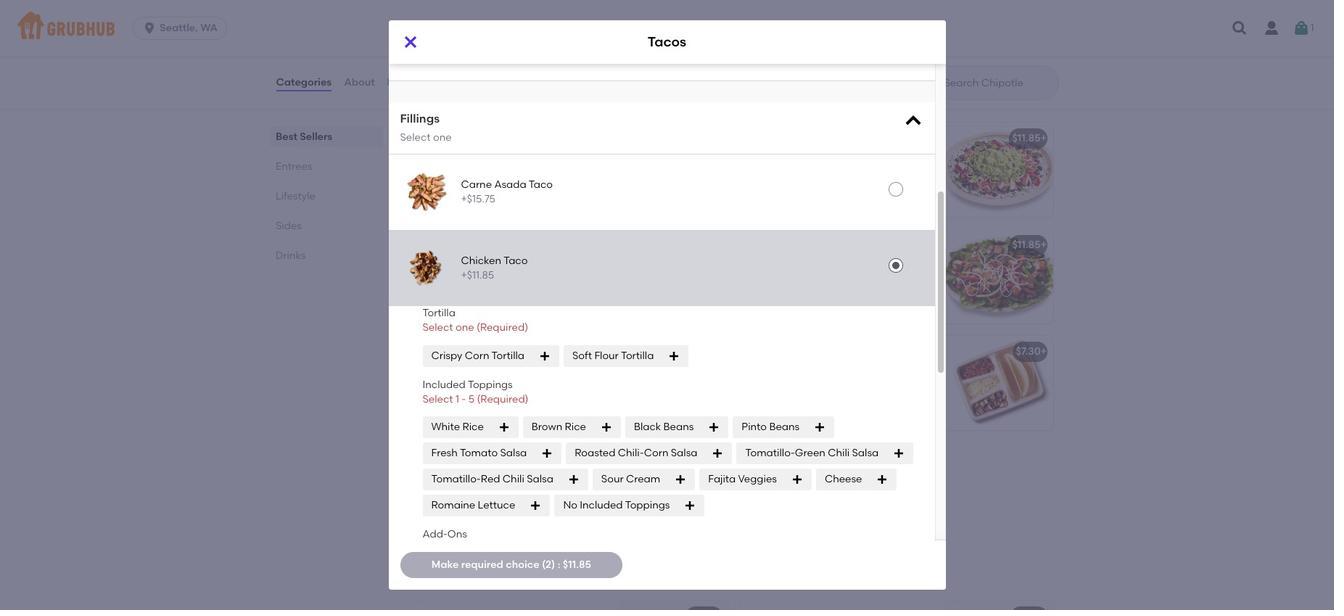 Task type: vqa. For each thing, say whether or not it's contained in the screenshot.
required
yes



Task type: describe. For each thing, give the bounding box(es) containing it.
delicious
[[842, 170, 886, 183]]

beans.
[[535, 473, 568, 485]]

go
[[885, 381, 898, 393]]

best for best sellers
[[275, 131, 297, 143]]

5
[[468, 393, 475, 406]]

rice
[[492, 473, 511, 485]]

to inside your choice of freshly grilled meat, sofritas, or guacamole, and up to five toppings served in a soft or hard-shell tortilla.
[[576, 384, 586, 396]]

guacamole
[[852, 366, 908, 378]]

categories
[[276, 76, 332, 88]]

1 button
[[1293, 15, 1314, 41]]

organic inside your choice of meat, guacamole or queso, and two toppings to go with a pair of crispy corn or soft flour tortillas.includes fruit or kid's chips and organic juice or milk.
[[770, 425, 808, 437]]

taco inside 'chicken taco +$11.85'
[[504, 255, 528, 267]]

sofritas inside cheese in a flour tortilla with your choice of meat, sofritas or fajita veggies and three included sides.
[[503, 274, 539, 287]]

tortilla up the guacamole,
[[492, 349, 525, 362]]

and up crispy
[[783, 381, 803, 393]]

included toppings select 1 - 5 (required)
[[423, 379, 529, 406]]

asada
[[494, 178, 527, 191]]

about button
[[343, 57, 376, 109]]

romaine
[[431, 499, 475, 512]]

tortilla.
[[475, 413, 510, 426]]

choice left the (2) on the left bottom of page
[[506, 559, 539, 571]]

of inside cheese in a flour tortilla with your choice of meat, sofritas or fajita veggies and three included sides.
[[459, 274, 469, 287]]

crispy
[[431, 349, 462, 362]]

seattle, wa button
[[133, 17, 233, 40]]

$11.85 + for quesadilla
[[1012, 239, 1047, 251]]

rice,
[[771, 185, 792, 198]]

kid's
[[423, 452, 447, 465]]

salsa up the rice
[[500, 447, 527, 459]]

a inside the your choice of freshly grilled meat or sofritas served in a delicious bowl with rice, beans, or fajita veggies, and topped with guac, salsa, queso blanco, sour cream or cheese.
[[833, 170, 840, 183]]

beans for pinto beans
[[769, 421, 800, 433]]

reviews
[[387, 76, 428, 88]]

main navigation navigation
[[0, 0, 1334, 57]]

1 inside included toppings select 1 - 5 (required)
[[456, 393, 459, 406]]

tomatillo- for red
[[431, 473, 481, 486]]

svg image inside seattle, wa button
[[142, 21, 157, 36]]

make
[[432, 559, 459, 571]]

corn
[[814, 396, 836, 408]]

svg image down green
[[791, 474, 803, 486]]

veggies
[[738, 473, 777, 486]]

svg image up beans.
[[541, 448, 553, 459]]

hard-
[[423, 413, 451, 426]]

select for fillings
[[400, 131, 431, 144]]

meat
[[887, 156, 914, 168]]

juice inside with a side of rice and beans. includes fruit or kid's chips and organic juice or milk.
[[464, 502, 487, 515]]

beans,
[[795, 185, 828, 198]]

sour
[[601, 473, 624, 486]]

crispy corn tortilla
[[431, 349, 525, 362]]

white rice
[[431, 421, 484, 433]]

drinks
[[275, 250, 305, 262]]

of inside your choice of freshly grilled meat, sofritas, or guacamole, and up to five toppings served in a soft or hard-shell tortilla.
[[483, 369, 493, 381]]

search icon image
[[921, 74, 938, 91]]

soft
[[572, 349, 592, 362]]

make required choice (2) : $11.85
[[432, 559, 591, 571]]

your for your choice of freshly grilled meat, sofritas, or guacamole, and up to five toppings served in a soft or hard-shell tortilla.
[[423, 369, 445, 381]]

to inside your choice of meat, guacamole or queso, and two toppings to go with a pair of crispy corn or soft flour tortillas.includes fruit or kid's chips and organic juice or milk.
[[872, 381, 882, 393]]

a inside your choice of freshly grilled meat, sofritas, or guacamole, and up to five toppings served in a soft or hard-shell tortilla.
[[535, 398, 542, 411]]

burrito button
[[415, 123, 728, 217]]

svg image for sour cream
[[675, 474, 687, 486]]

flour
[[872, 396, 894, 408]]

(2)
[[542, 559, 555, 571]]

wholesome bowl image
[[944, 601, 1053, 610]]

tomato
[[460, 447, 498, 459]]

milk. inside with a side of rice and beans. includes fruit or kid's chips and organic juice or milk.
[[502, 502, 525, 515]]

0 horizontal spatial tacos
[[423, 348, 453, 361]]

grilled for meat
[[854, 156, 885, 168]]

blanco
[[501, 8, 536, 20]]

chips
[[426, 8, 454, 20]]

side
[[458, 473, 478, 485]]

topped
[[770, 200, 807, 212]]

svg image down $5.70
[[685, 500, 696, 512]]

fajita
[[708, 473, 736, 486]]

salsa for roasted chili-corn salsa
[[671, 447, 698, 459]]

guac,
[[832, 200, 860, 212]]

a inside cheese in a flour tortilla with your choice of meat, sofritas or fajita veggies and three included sides.
[[474, 259, 481, 272]]

sides.
[[559, 289, 587, 301]]

black beans
[[634, 421, 694, 433]]

your choice of freshly grilled meat, sofritas, or guacamole, and up to five toppings served in a soft or hard-shell tortilla.
[[423, 369, 591, 426]]

cream
[[626, 473, 660, 486]]

$11.85 + for burrito
[[1012, 132, 1047, 145]]

tacos image
[[619, 336, 728, 430]]

&
[[457, 8, 465, 20]]

sides
[[275, 220, 301, 232]]

queso,
[[748, 381, 781, 393]]

red
[[481, 473, 500, 486]]

:
[[558, 559, 560, 571]]

tacos button
[[805, 0, 1053, 55]]

tomatillo-green chili salsa
[[745, 447, 879, 459]]

svg image down flour
[[893, 448, 905, 459]]

with
[[423, 473, 446, 485]]

about
[[344, 76, 375, 88]]

beans for black beans
[[664, 421, 694, 433]]

svg image up fresh tomato salsa
[[498, 422, 510, 433]]

cheese for cheese
[[825, 473, 862, 486]]

and inside cheese in a flour tortilla with your choice of meat, sofritas or fajita veggies and three included sides.
[[464, 289, 483, 301]]

2 vertical spatial $11.85
[[563, 559, 591, 571]]

fillings select one
[[400, 112, 452, 144]]

wa
[[200, 22, 218, 34]]

with a side of rice and beans. includes fruit or kid's chips and organic juice or milk.
[[423, 473, 574, 515]]

1 horizontal spatial toppings
[[625, 499, 670, 512]]

chicken taco +$11.85
[[461, 255, 528, 282]]

rice for white rice
[[463, 421, 484, 433]]

roasted
[[575, 447, 616, 459]]

choice for your choice of meat, guacamole or queso, and two toppings to go with a pair of crispy corn or soft flour tortillas.includes fruit or kid's chips and organic juice or milk.
[[772, 366, 806, 378]]

kid's quesadilla image
[[619, 443, 728, 537]]

chips & queso blanco
[[426, 8, 536, 20]]

cheese in a flour tortilla with your choice of meat, sofritas or fajita veggies and three included sides.
[[423, 259, 590, 301]]

best seller
[[432, 331, 476, 341]]

your for your choice of freshly grilled meat or sofritas served in a delicious bowl with rice, beans, or fajita veggies, and topped with guac, salsa, queso blanco, sour cream or cheese.
[[748, 156, 770, 168]]

with left rice,
[[748, 185, 769, 198]]

add-ons
[[423, 528, 467, 541]]

chili-
[[618, 447, 644, 459]]

burrito
[[423, 132, 457, 145]]

roasted chili-corn salsa
[[575, 447, 698, 459]]

svg image right soft flour tortilla
[[668, 350, 680, 362]]

svg image inside "1" button
[[1293, 20, 1311, 37]]

1 inside button
[[1311, 22, 1314, 34]]

one for tortilla
[[456, 322, 474, 334]]

your
[[568, 259, 590, 272]]

cream
[[811, 215, 843, 227]]

no
[[563, 499, 577, 512]]

fresh tomato salsa
[[431, 447, 527, 459]]

fajita veggies
[[708, 473, 777, 486]]

includes
[[423, 488, 464, 500]]

chili for red
[[503, 473, 524, 486]]

served inside your choice of freshly grilled meat, sofritas, or guacamole, and up to five toppings served in a soft or hard-shell tortilla.
[[489, 398, 522, 411]]

svg image for tomatillo-red chili salsa
[[568, 474, 580, 486]]

carne asada taco image
[[403, 169, 449, 216]]

flour inside cheese in a flour tortilla with your choice of meat, sofritas or fajita veggies and three included sides.
[[483, 259, 508, 272]]

up
[[561, 384, 574, 396]]

tortilla select one (required)
[[423, 307, 528, 334]]

tacos inside button
[[816, 8, 845, 20]]

grilled for meat,
[[529, 369, 560, 381]]

in inside your choice of freshly grilled meat, sofritas, or guacamole, and up to five toppings served in a soft or hard-shell tortilla.
[[524, 398, 533, 411]]

soft inside your choice of meat, guacamole or queso, and two toppings to go with a pair of crispy corn or soft flour tortillas.includes fruit or kid's chips and organic juice or milk.
[[851, 396, 870, 408]]

chili for green
[[828, 447, 850, 459]]

seattle, wa
[[160, 22, 218, 34]]

with up cream
[[809, 200, 830, 212]]

lettuce
[[478, 499, 515, 512]]

svg image for black beans
[[708, 422, 720, 433]]

and right the rice
[[513, 473, 533, 485]]

svg image for roasted chili-corn salsa
[[712, 448, 724, 459]]



Task type: locate. For each thing, give the bounding box(es) containing it.
of up veggies
[[459, 274, 469, 287]]

toppings up 5
[[468, 379, 513, 391]]

+$11.85
[[461, 269, 494, 282]]

of down crispy corn tortilla
[[483, 369, 493, 381]]

choice inside your choice of meat, guacamole or queso, and two toppings to go with a pair of crispy corn or soft flour tortillas.includes fruit or kid's chips and organic juice or milk.
[[772, 366, 806, 378]]

and down beans.
[[554, 488, 574, 500]]

kid's build your own image
[[944, 336, 1053, 430]]

grilled inside the your choice of freshly grilled meat or sofritas served in a delicious bowl with rice, beans, or fajita veggies, and topped with guac, salsa, queso blanco, sour cream or cheese.
[[854, 156, 885, 168]]

1 vertical spatial chips
[[526, 488, 552, 500]]

rice up tomato
[[463, 421, 484, 433]]

1 horizontal spatial to
[[872, 381, 882, 393]]

1 vertical spatial quesadilla
[[450, 452, 504, 465]]

0 vertical spatial corn
[[465, 349, 489, 362]]

included
[[514, 289, 557, 301]]

meat, inside your choice of meat, guacamole or queso, and two toppings to go with a pair of crispy corn or soft flour tortillas.includes fruit or kid's chips and organic juice or milk.
[[820, 366, 849, 378]]

queso
[[893, 200, 923, 212]]

(required) up the tortilla.
[[477, 393, 529, 406]]

one up crispy corn tortilla
[[456, 322, 474, 334]]

beans
[[664, 421, 694, 433], [769, 421, 800, 433]]

carne asada taco +$15.75
[[461, 178, 553, 205]]

1 horizontal spatial juice
[[811, 425, 834, 437]]

1 horizontal spatial soft
[[851, 396, 870, 408]]

$5.70
[[690, 452, 716, 465]]

0 vertical spatial tomatillo-
[[745, 447, 795, 459]]

1 vertical spatial milk.
[[502, 502, 525, 515]]

beans right black
[[664, 421, 694, 433]]

milk.
[[849, 425, 872, 437], [502, 502, 525, 515]]

0 horizontal spatial entrees
[[275, 160, 312, 173]]

1 vertical spatial sofritas
[[503, 274, 539, 287]]

0 vertical spatial kid's
[[867, 410, 888, 423]]

1 vertical spatial corn
[[644, 447, 669, 459]]

0 horizontal spatial toppings
[[443, 398, 487, 411]]

tortilla inside cheese in a flour tortilla with your choice of meat, sofritas or fajita veggies and three included sides.
[[510, 259, 543, 272]]

with left "your"
[[545, 259, 566, 272]]

sofritas,
[[423, 384, 462, 396]]

included inside included toppings select 1 - 5 (required)
[[423, 379, 466, 391]]

tomatillo- down pinto beans
[[745, 447, 795, 459]]

soft flour tortilla
[[572, 349, 654, 362]]

svg image up reviews at top left
[[402, 33, 419, 51]]

best up crispy
[[432, 331, 451, 341]]

1 vertical spatial tomatillo-
[[431, 473, 481, 486]]

to left go
[[872, 381, 882, 393]]

balanced macros bowl image
[[619, 601, 728, 610]]

rice right brown
[[565, 421, 586, 433]]

0 horizontal spatial chili
[[503, 473, 524, 486]]

pinto
[[742, 421, 767, 433]]

0 horizontal spatial corn
[[465, 349, 489, 362]]

2 horizontal spatial in
[[822, 170, 831, 183]]

$11.85 for quesadilla
[[1012, 239, 1041, 251]]

1 vertical spatial tacos
[[648, 34, 686, 50]]

or
[[916, 156, 926, 168], [830, 185, 840, 198], [846, 215, 856, 227], [541, 274, 551, 287], [911, 366, 921, 378], [464, 384, 474, 396], [839, 396, 849, 408], [565, 398, 575, 411], [854, 410, 864, 423], [836, 425, 847, 437], [489, 488, 499, 500], [489, 502, 500, 515]]

best sellers
[[275, 131, 332, 143]]

taco
[[529, 178, 553, 191], [504, 255, 528, 267]]

your inside your choice of meat, guacamole or queso, and two toppings to go with a pair of crispy corn or soft flour tortillas.includes fruit or kid's chips and organic juice or milk.
[[748, 366, 770, 378]]

1 horizontal spatial chili
[[828, 447, 850, 459]]

a inside your choice of meat, guacamole or queso, and two toppings to go with a pair of crispy corn or soft flour tortillas.includes fruit or kid's chips and organic juice or milk.
[[923, 381, 930, 393]]

flour right soft
[[595, 349, 619, 362]]

reviews button
[[386, 57, 428, 109]]

chips inside your choice of meat, guacamole or queso, and two toppings to go with a pair of crispy corn or soft flour tortillas.includes fruit or kid's chips and organic juice or milk.
[[891, 410, 917, 423]]

salsa right the rice
[[527, 473, 553, 486]]

choice for your choice of freshly grilled meat, sofritas, or guacamole, and up to five toppings served in a soft or hard-shell tortilla.
[[447, 369, 481, 381]]

choice down crispy corn tortilla
[[447, 369, 481, 381]]

with right go
[[900, 381, 921, 393]]

cheese.
[[858, 215, 896, 227]]

$7.30
[[1016, 346, 1041, 358]]

1 vertical spatial $11.85
[[1012, 239, 1041, 251]]

2 vertical spatial select
[[423, 393, 453, 406]]

burrito bowl image
[[944, 123, 1053, 217]]

salsa
[[500, 447, 527, 459], [671, 447, 698, 459], [852, 447, 879, 459], [527, 473, 553, 486]]

0 horizontal spatial best
[[275, 131, 297, 143]]

salsa,
[[863, 200, 891, 212]]

best
[[275, 131, 297, 143], [432, 331, 451, 341]]

with inside cheese in a flour tortilla with your choice of meat, sofritas or fajita veggies and three included sides.
[[545, 259, 566, 272]]

0 horizontal spatial one
[[433, 131, 452, 144]]

fajita inside the your choice of freshly grilled meat or sofritas served in a delicious bowl with rice, beans, or fajita veggies, and topped with guac, salsa, queso blanco, sour cream or cheese.
[[843, 185, 868, 198]]

of inside the your choice of freshly grilled meat or sofritas served in a delicious bowl with rice, beans, or fajita veggies, and topped with guac, salsa, queso blanco, sour cream or cheese.
[[808, 156, 818, 168]]

0 vertical spatial entrees
[[412, 89, 469, 107]]

1 vertical spatial fajita
[[553, 274, 579, 287]]

(required) inside included toppings select 1 - 5 (required)
[[477, 393, 529, 406]]

your inside your choice of freshly grilled meat, sofritas, or guacamole, and up to five toppings served in a soft or hard-shell tortilla.
[[423, 369, 445, 381]]

0 horizontal spatial lifestyle
[[275, 190, 315, 202]]

required
[[461, 559, 503, 571]]

+ for 'salad' image
[[1041, 239, 1047, 251]]

1 horizontal spatial toppings
[[826, 381, 870, 393]]

sofritas inside the your choice of freshly grilled meat or sofritas served in a delicious bowl with rice, beans, or fajita veggies, and topped with guac, salsa, queso blanco, sour cream or cheese.
[[748, 170, 784, 183]]

and inside your choice of freshly grilled meat, sofritas, or guacamole, and up to five toppings served in a soft or hard-shell tortilla.
[[539, 384, 558, 396]]

one taco image
[[403, 20, 449, 66]]

1 vertical spatial fruit
[[467, 488, 487, 500]]

toppings inside included toppings select 1 - 5 (required)
[[468, 379, 513, 391]]

kid's down flour
[[867, 410, 888, 423]]

cheese up veggies
[[423, 259, 461, 272]]

freshly up the delicious
[[820, 156, 852, 168]]

2 $11.85 + from the top
[[1012, 239, 1047, 251]]

entrees up fillings
[[412, 89, 469, 107]]

your choice of meat, guacamole or queso, and two toppings to go with a pair of crispy corn or soft flour tortillas.includes fruit or kid's chips and organic juice or milk.
[[748, 366, 930, 437]]

+ for kid's quesadilla image
[[716, 452, 722, 465]]

1 horizontal spatial best
[[432, 331, 451, 341]]

lifestyle down add-ons
[[412, 567, 476, 585]]

1 rice from the left
[[463, 421, 484, 433]]

choice inside cheese in a flour tortilla with your choice of meat, sofritas or fajita veggies and three included sides.
[[423, 274, 457, 287]]

2 vertical spatial tacos
[[423, 348, 453, 361]]

of inside with a side of rice and beans. includes fruit or kid's chips and organic juice or milk.
[[480, 473, 490, 485]]

fruit down side
[[467, 488, 487, 500]]

soft left flour
[[851, 396, 870, 408]]

1 $11.85 + from the top
[[1012, 132, 1047, 145]]

rice for brown rice
[[565, 421, 586, 433]]

carne
[[461, 178, 492, 191]]

(required) inside tortilla select one (required)
[[477, 322, 528, 334]]

salsa for tomatillo-red chili salsa
[[527, 473, 553, 486]]

meat, up up
[[562, 369, 591, 381]]

in inside cheese in a flour tortilla with your choice of meat, sofritas or fajita veggies and three included sides.
[[463, 259, 472, 272]]

chips
[[891, 410, 917, 423], [526, 488, 552, 500]]

select up the hard-
[[423, 393, 453, 406]]

+ for burrito bowl image
[[1041, 132, 1047, 145]]

0 vertical spatial chips
[[891, 410, 917, 423]]

freshly for and
[[495, 369, 527, 381]]

fruit
[[832, 410, 852, 423], [467, 488, 487, 500]]

juice down side
[[464, 502, 487, 515]]

meat, inside your choice of freshly grilled meat, sofritas, or guacamole, and up to five toppings served in a soft or hard-shell tortilla.
[[562, 369, 591, 381]]

grilled inside your choice of freshly grilled meat, sofritas, or guacamole, and up to five toppings served in a soft or hard-shell tortilla.
[[529, 369, 560, 381]]

served down the guacamole,
[[489, 398, 522, 411]]

included down sour
[[580, 499, 623, 512]]

chicken taco image
[[403, 245, 449, 292]]

choice inside your choice of freshly grilled meat, sofritas, or guacamole, and up to five toppings served in a soft or hard-shell tortilla.
[[447, 369, 481, 381]]

select down fillings
[[400, 131, 431, 144]]

chips & queso blanco button
[[415, 0, 793, 55]]

0 vertical spatial in
[[822, 170, 831, 183]]

your up blanco,
[[748, 156, 770, 168]]

salad image
[[944, 230, 1053, 324]]

0 vertical spatial $11.85
[[1012, 132, 1041, 145]]

burrito image
[[619, 123, 728, 217]]

tomatillo-red chili salsa
[[431, 473, 553, 486]]

0 vertical spatial tacos
[[816, 8, 845, 20]]

taco inside carne asada taco +$15.75
[[529, 178, 553, 191]]

0 vertical spatial toppings
[[826, 381, 870, 393]]

0 horizontal spatial freshly
[[495, 369, 527, 381]]

three
[[486, 289, 512, 301]]

seller
[[453, 331, 476, 341]]

served inside the your choice of freshly grilled meat or sofritas served in a delicious bowl with rice, beans, or fajita veggies, and topped with guac, salsa, queso blanco, sour cream or cheese.
[[787, 170, 820, 183]]

guacamole,
[[477, 384, 536, 396]]

tortilla up the "included"
[[510, 259, 543, 272]]

2 rice from the left
[[565, 421, 586, 433]]

tortillas.includes
[[748, 410, 830, 423]]

your for your choice of meat, guacamole or queso, and two toppings to go with a pair of crispy corn or soft flour tortillas.includes fruit or kid's chips and organic juice or milk.
[[748, 366, 770, 378]]

0 horizontal spatial grilled
[[529, 369, 560, 381]]

quesadilla image
[[619, 230, 728, 324]]

milk. inside your choice of meat, guacamole or queso, and two toppings to go with a pair of crispy corn or soft flour tortillas.includes fruit or kid's chips and organic juice or milk.
[[849, 425, 872, 437]]

fruit down corn
[[832, 410, 852, 423]]

tortilla right soft
[[621, 349, 654, 362]]

select inside included toppings select 1 - 5 (required)
[[423, 393, 453, 406]]

choice up veggies
[[423, 274, 457, 287]]

entrees down best sellers
[[275, 160, 312, 173]]

milk. down the rice
[[502, 502, 525, 515]]

in inside the your choice of freshly grilled meat or sofritas served in a delicious bowl with rice, beans, or fajita veggies, and topped with guac, salsa, queso blanco, sour cream or cheese.
[[822, 170, 831, 183]]

choice up rice,
[[772, 156, 806, 168]]

veggies,
[[871, 185, 911, 198]]

1 vertical spatial flour
[[595, 349, 619, 362]]

1 horizontal spatial chips
[[891, 410, 917, 423]]

Search Chipotle search field
[[943, 76, 1054, 90]]

cheese
[[423, 259, 461, 272], [825, 473, 862, 486]]

of up two on the right of page
[[808, 366, 818, 378]]

0 horizontal spatial sofritas
[[503, 274, 539, 287]]

tomatillo- for green
[[745, 447, 795, 459]]

one inside tortilla select one (required)
[[456, 322, 474, 334]]

1 vertical spatial chili
[[503, 473, 524, 486]]

juice inside your choice of meat, guacamole or queso, and two toppings to go with a pair of crispy corn or soft flour tortillas.includes fruit or kid's chips and organic juice or milk.
[[811, 425, 834, 437]]

a
[[833, 170, 840, 183], [474, 259, 481, 272], [923, 381, 930, 393], [535, 398, 542, 411], [448, 473, 455, 485]]

choice for your choice of freshly grilled meat or sofritas served in a delicious bowl with rice, beans, or fajita veggies, and topped with guac, salsa, queso blanco, sour cream or cheese.
[[772, 156, 806, 168]]

brown rice
[[532, 421, 586, 433]]

fajita down the delicious
[[843, 185, 868, 198]]

best for best seller
[[432, 331, 451, 341]]

tomatillo- up includes
[[431, 473, 481, 486]]

of left the rice
[[480, 473, 490, 485]]

choice up queso,
[[772, 366, 806, 378]]

seattle,
[[160, 22, 198, 34]]

toppings inside your choice of meat, guacamole or queso, and two toppings to go with a pair of crispy corn or soft flour tortillas.includes fruit or kid's chips and organic juice or milk.
[[826, 381, 870, 393]]

$11.85 for burrito
[[1012, 132, 1041, 145]]

0 horizontal spatial taco
[[504, 255, 528, 267]]

1 horizontal spatial included
[[580, 499, 623, 512]]

0 horizontal spatial beans
[[664, 421, 694, 433]]

categories button
[[275, 57, 332, 109]]

kid's inside your choice of meat, guacamole or queso, and two toppings to go with a pair of crispy corn or soft flour tortillas.includes fruit or kid's chips and organic juice or milk.
[[867, 410, 888, 423]]

choice inside the your choice of freshly grilled meat or sofritas served in a delicious bowl with rice, beans, or fajita veggies, and topped with guac, salsa, queso blanco, sour cream or cheese.
[[772, 156, 806, 168]]

1 vertical spatial in
[[463, 259, 472, 272]]

in right chicken taco image on the left of page
[[463, 259, 472, 272]]

0 vertical spatial one
[[433, 131, 452, 144]]

sour
[[788, 215, 809, 227]]

white
[[431, 421, 460, 433]]

and down pair
[[748, 425, 768, 437]]

add-
[[423, 528, 448, 541]]

toppings up corn
[[826, 381, 870, 393]]

served
[[787, 170, 820, 183], [489, 398, 522, 411]]

1 vertical spatial cheese
[[825, 473, 862, 486]]

svg image
[[1293, 20, 1311, 37], [601, 422, 612, 433], [708, 422, 720, 433], [814, 422, 826, 433], [712, 448, 724, 459], [568, 474, 580, 486], [675, 474, 687, 486], [877, 474, 888, 486]]

chips inside with a side of rice and beans. includes fruit or kid's chips and organic juice or milk.
[[526, 488, 552, 500]]

rice
[[463, 421, 484, 433], [565, 421, 586, 433]]

svg image for brown rice
[[601, 422, 612, 433]]

salsa down black beans
[[671, 447, 698, 459]]

sofritas up the "included"
[[503, 274, 539, 287]]

1 horizontal spatial one
[[456, 322, 474, 334]]

corn down black beans
[[644, 447, 669, 459]]

1
[[1311, 22, 1314, 34], [456, 393, 459, 406]]

0 horizontal spatial to
[[576, 384, 586, 396]]

soft
[[851, 396, 870, 408], [544, 398, 563, 411]]

kid's inside with a side of rice and beans. includes fruit or kid's chips and organic juice or milk.
[[501, 488, 523, 500]]

grilled
[[854, 156, 885, 168], [529, 369, 560, 381]]

0 vertical spatial grilled
[[854, 156, 885, 168]]

1 vertical spatial organic
[[423, 502, 461, 515]]

0 horizontal spatial toppings
[[468, 379, 513, 391]]

select inside tortilla select one (required)
[[423, 322, 453, 334]]

sofritas up rice,
[[748, 170, 784, 183]]

0 vertical spatial milk.
[[849, 425, 872, 437]]

your up queso,
[[748, 366, 770, 378]]

1 vertical spatial taco
[[504, 255, 528, 267]]

1 vertical spatial select
[[423, 322, 453, 334]]

organic down tortillas.includes
[[770, 425, 808, 437]]

cheese inside cheese in a flour tortilla with your choice of meat, sofritas or fajita veggies and three included sides.
[[423, 259, 461, 272]]

0 vertical spatial (required)
[[477, 322, 528, 334]]

0 horizontal spatial fruit
[[467, 488, 487, 500]]

fruit inside with a side of rice and beans. includes fruit or kid's chips and organic juice or milk.
[[467, 488, 487, 500]]

2 beans from the left
[[769, 421, 800, 433]]

corn
[[465, 349, 489, 362], [644, 447, 669, 459]]

1 vertical spatial lifestyle
[[412, 567, 476, 585]]

tortilla down veggies
[[423, 307, 456, 319]]

freshly up the guacamole,
[[495, 369, 527, 381]]

1 horizontal spatial tacos
[[648, 34, 686, 50]]

organic inside with a side of rice and beans. includes fruit or kid's chips and organic juice or milk.
[[423, 502, 461, 515]]

1 beans from the left
[[664, 421, 694, 433]]

1 horizontal spatial beans
[[769, 421, 800, 433]]

0 horizontal spatial 1
[[456, 393, 459, 406]]

0 vertical spatial select
[[400, 131, 431, 144]]

chips down beans.
[[526, 488, 552, 500]]

svg image down search icon
[[903, 111, 923, 132]]

select inside fillings select one
[[400, 131, 431, 144]]

svg image down beans.
[[530, 500, 542, 512]]

brown
[[532, 421, 562, 433]]

chicken
[[461, 255, 501, 267]]

2 vertical spatial in
[[524, 398, 533, 411]]

toppings inside your choice of freshly grilled meat, sofritas, or guacamole, and up to five toppings served in a soft or hard-shell tortilla.
[[443, 398, 487, 411]]

salsa for tomatillo-green chili salsa
[[852, 447, 879, 459]]

0 horizontal spatial cheese
[[423, 259, 461, 272]]

bowl
[[888, 170, 912, 183]]

0 horizontal spatial in
[[463, 259, 472, 272]]

quesadilla up side
[[450, 452, 504, 465]]

of up beans,
[[808, 156, 818, 168]]

your inside the your choice of freshly grilled meat or sofritas served in a delicious bowl with rice, beans, or fajita veggies, and topped with guac, salsa, queso blanco, sour cream or cheese.
[[748, 156, 770, 168]]

0 vertical spatial chili
[[828, 447, 850, 459]]

0 vertical spatial fajita
[[843, 185, 868, 198]]

0 vertical spatial quesadilla
[[423, 239, 477, 251]]

freshly inside your choice of freshly grilled meat, sofritas, or guacamole, and up to five toppings served in a soft or hard-shell tortilla.
[[495, 369, 527, 381]]

and up blanco,
[[748, 200, 768, 212]]

corn down 'seller'
[[465, 349, 489, 362]]

svg image left "1" button
[[1231, 20, 1249, 37]]

chili right red
[[503, 473, 524, 486]]

1 horizontal spatial cheese
[[825, 473, 862, 486]]

1 horizontal spatial served
[[787, 170, 820, 183]]

+ for kid's build your own image on the right of page
[[1041, 346, 1047, 358]]

0 vertical spatial $11.85 +
[[1012, 132, 1047, 145]]

svg image for cheese
[[877, 474, 888, 486]]

your choice of freshly grilled meat or sofritas served in a delicious bowl with rice, beans, or fajita veggies, and topped with guac, salsa, queso blanco, sour cream or cheese.
[[748, 156, 926, 227]]

veggies
[[423, 289, 461, 301]]

soft inside your choice of freshly grilled meat, sofritas, or guacamole, and up to five toppings served in a soft or hard-shell tortilla.
[[544, 398, 563, 411]]

svg image
[[1231, 20, 1249, 37], [142, 21, 157, 36], [402, 33, 419, 51], [903, 111, 923, 132], [539, 350, 551, 362], [668, 350, 680, 362], [498, 422, 510, 433], [541, 448, 553, 459], [893, 448, 905, 459], [791, 474, 803, 486], [530, 500, 542, 512], [685, 500, 696, 512]]

svg image for pinto beans
[[814, 422, 826, 433]]

to right up
[[576, 384, 586, 396]]

0 horizontal spatial milk.
[[502, 502, 525, 515]]

one down fillings
[[433, 131, 452, 144]]

served up beans,
[[787, 170, 820, 183]]

0 vertical spatial toppings
[[468, 379, 513, 391]]

-
[[462, 393, 466, 406]]

two
[[805, 381, 824, 393]]

fresh
[[431, 447, 458, 459]]

a inside with a side of rice and beans. includes fruit or kid's chips and organic juice or milk.
[[448, 473, 455, 485]]

best left sellers
[[275, 131, 297, 143]]

freshly inside the your choice of freshly grilled meat or sofritas served in a delicious bowl with rice, beans, or fajita veggies, and topped with guac, salsa, queso blanco, sour cream or cheese.
[[820, 156, 852, 168]]

tacos
[[816, 8, 845, 20], [648, 34, 686, 50], [423, 348, 453, 361]]

shell
[[451, 413, 473, 426]]

0 horizontal spatial organic
[[423, 502, 461, 515]]

salsa down flour
[[852, 447, 879, 459]]

or inside cheese in a flour tortilla with your choice of meat, sofritas or fajita veggies and three included sides.
[[541, 274, 551, 287]]

freshly for in
[[820, 156, 852, 168]]

meat, up three
[[471, 274, 500, 287]]

no included toppings
[[563, 499, 670, 512]]

your
[[748, 156, 770, 168], [748, 366, 770, 378], [423, 369, 445, 381]]

1 horizontal spatial corn
[[644, 447, 669, 459]]

included up five
[[423, 379, 466, 391]]

five
[[423, 398, 441, 411]]

1 vertical spatial included
[[580, 499, 623, 512]]

of right pair
[[770, 396, 780, 408]]

queso
[[467, 8, 499, 20]]

organic down includes
[[423, 502, 461, 515]]

1 vertical spatial 1
[[456, 393, 459, 406]]

0 vertical spatial taco
[[529, 178, 553, 191]]

fillings
[[400, 112, 440, 126]]

1 horizontal spatial milk.
[[849, 425, 872, 437]]

0 vertical spatial juice
[[811, 425, 834, 437]]

1 vertical spatial freshly
[[495, 369, 527, 381]]

select for tortilla
[[423, 322, 453, 334]]

1 vertical spatial grilled
[[529, 369, 560, 381]]

one for fillings
[[433, 131, 452, 144]]

select up crispy
[[423, 322, 453, 334]]

grilled up the guacamole,
[[529, 369, 560, 381]]

(required) down three
[[477, 322, 528, 334]]

chili right green
[[828, 447, 850, 459]]

taco right asada
[[529, 178, 553, 191]]

freshly
[[820, 156, 852, 168], [495, 369, 527, 381]]

0 vertical spatial flour
[[483, 259, 508, 272]]

1 horizontal spatial flour
[[595, 349, 619, 362]]

cheese down tomatillo-green chili salsa
[[825, 473, 862, 486]]

cheese for cheese in a flour tortilla with your choice of meat, sofritas or fajita veggies and three included sides.
[[423, 259, 461, 272]]

1 vertical spatial kid's
[[501, 488, 523, 500]]

0 vertical spatial lifestyle
[[275, 190, 315, 202]]

and inside the your choice of freshly grilled meat or sofritas served in a delicious bowl with rice, beans, or fajita veggies, and topped with guac, salsa, queso blanco, sour cream or cheese.
[[748, 200, 768, 212]]

fruit inside your choice of meat, guacamole or queso, and two toppings to go with a pair of crispy corn or soft flour tortillas.includes fruit or kid's chips and organic juice or milk.
[[832, 410, 852, 423]]

quesadilla up the chicken
[[423, 239, 477, 251]]

with inside your choice of meat, guacamole or queso, and two toppings to go with a pair of crispy corn or soft flour tortillas.includes fruit or kid's chips and organic juice or milk.
[[900, 381, 921, 393]]

svg image left soft
[[539, 350, 551, 362]]

lifestyle up sides
[[275, 190, 315, 202]]

1 horizontal spatial organic
[[770, 425, 808, 437]]

0 horizontal spatial chips
[[526, 488, 552, 500]]

fajita inside cheese in a flour tortilla with your choice of meat, sofritas or fajita veggies and three included sides.
[[553, 274, 579, 287]]

flour up three
[[483, 259, 508, 272]]

0 vertical spatial best
[[275, 131, 297, 143]]

toppings
[[826, 381, 870, 393], [443, 398, 487, 411]]

toppings up shell
[[443, 398, 487, 411]]

meat, inside cheese in a flour tortilla with your choice of meat, sofritas or fajita veggies and three included sides.
[[471, 274, 500, 287]]

in down the guacamole,
[[524, 398, 533, 411]]

and left up
[[539, 384, 558, 396]]

black
[[634, 421, 661, 433]]

kid's down the rice
[[501, 488, 523, 500]]

crispy
[[783, 396, 812, 408]]

svg image left seattle,
[[142, 21, 157, 36]]

blanco,
[[748, 215, 785, 227]]

1 vertical spatial entrees
[[275, 160, 312, 173]]

tortilla inside tortilla select one (required)
[[423, 307, 456, 319]]

0 vertical spatial served
[[787, 170, 820, 183]]

1 vertical spatial best
[[432, 331, 451, 341]]

one inside fillings select one
[[433, 131, 452, 144]]

0 horizontal spatial juice
[[464, 502, 487, 515]]

1 horizontal spatial entrees
[[412, 89, 469, 107]]

fajita up sides.
[[553, 274, 579, 287]]

1 vertical spatial juice
[[464, 502, 487, 515]]

0 vertical spatial 1
[[1311, 22, 1314, 34]]

included
[[423, 379, 466, 391], [580, 499, 623, 512]]

1 horizontal spatial fruit
[[832, 410, 852, 423]]



